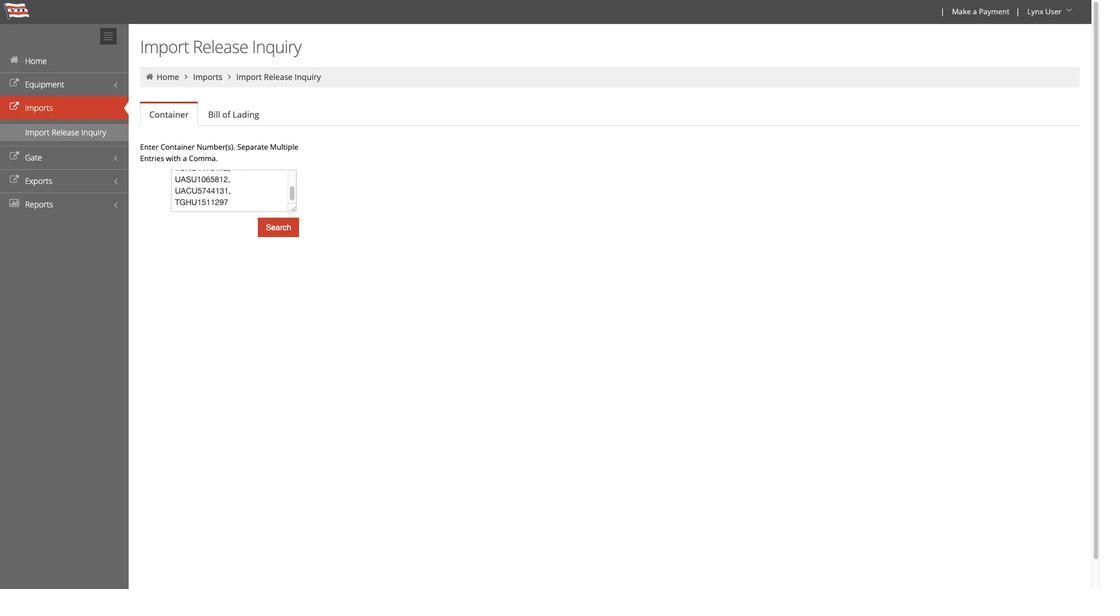 Task type: locate. For each thing, give the bounding box(es) containing it.
imports link
[[193, 71, 222, 82], [0, 96, 129, 120]]

0 horizontal spatial release
[[52, 127, 79, 138]]

0 vertical spatial home
[[25, 55, 47, 66]]

1 vertical spatial container
[[161, 142, 195, 152]]

0 vertical spatial imports link
[[193, 71, 222, 82]]

external link image down external link image
[[9, 103, 20, 111]]

imports link right angle right icon
[[193, 71, 222, 82]]

1 vertical spatial imports link
[[0, 96, 129, 120]]

import release inquiry up gate "link"
[[25, 127, 106, 138]]

reports link
[[0, 193, 129, 216]]

a
[[973, 6, 977, 17], [183, 153, 187, 164]]

container up enter
[[149, 109, 189, 120]]

release up angle right image
[[193, 35, 248, 58]]

import release inquiry up angle right image
[[140, 35, 301, 58]]

2 vertical spatial release
[[52, 127, 79, 138]]

external link image inside exports link
[[9, 176, 20, 184]]

0 vertical spatial home image
[[9, 56, 20, 64]]

import up gate
[[25, 127, 50, 138]]

0 horizontal spatial imports
[[25, 102, 53, 113]]

1 external link image from the top
[[9, 103, 20, 111]]

external link image
[[9, 103, 20, 111], [9, 153, 20, 161], [9, 176, 20, 184]]

2 horizontal spatial import
[[236, 71, 262, 82]]

import release inquiry link right angle right image
[[236, 71, 321, 82]]

2 vertical spatial import
[[25, 127, 50, 138]]

release
[[193, 35, 248, 58], [264, 71, 293, 82], [52, 127, 79, 138]]

0 vertical spatial external link image
[[9, 103, 20, 111]]

home image
[[9, 56, 20, 64], [145, 73, 155, 81]]

import up angle right icon
[[140, 35, 189, 58]]

0 horizontal spatial import release inquiry link
[[0, 124, 129, 141]]

angle right image
[[181, 73, 191, 81]]

0 horizontal spatial import
[[25, 127, 50, 138]]

bar chart image
[[9, 200, 20, 208]]

2 vertical spatial import release inquiry
[[25, 127, 106, 138]]

1 vertical spatial import
[[236, 71, 262, 82]]

container
[[149, 109, 189, 120], [161, 142, 195, 152]]

0 horizontal spatial home image
[[9, 56, 20, 64]]

1 vertical spatial home image
[[145, 73, 155, 81]]

external link image up bar chart icon
[[9, 176, 20, 184]]

0 horizontal spatial a
[[183, 153, 187, 164]]

home link
[[0, 49, 129, 73], [157, 71, 179, 82]]

container link
[[140, 104, 198, 126]]

1 vertical spatial external link image
[[9, 153, 20, 161]]

import release inquiry right angle right image
[[236, 71, 321, 82]]

a right with
[[183, 153, 187, 164]]

| left make at top
[[941, 6, 945, 17]]

enter container number(s).  separate multiple entries with a comma.
[[140, 142, 298, 164]]

imports right angle right icon
[[193, 71, 222, 82]]

| left lynx
[[1016, 6, 1020, 17]]

external link image left gate
[[9, 153, 20, 161]]

inquiry for rightmost import release inquiry link
[[295, 71, 321, 82]]

imports
[[193, 71, 222, 82], [25, 102, 53, 113]]

make a payment link
[[947, 0, 1014, 24]]

1 horizontal spatial imports
[[193, 71, 222, 82]]

1 horizontal spatial home
[[157, 71, 179, 82]]

import release inquiry
[[140, 35, 301, 58], [236, 71, 321, 82], [25, 127, 106, 138]]

0 horizontal spatial |
[[941, 6, 945, 17]]

import right angle right image
[[236, 71, 262, 82]]

1 vertical spatial release
[[264, 71, 293, 82]]

imports down equipment
[[25, 102, 53, 113]]

1 horizontal spatial |
[[1016, 6, 1020, 17]]

1 vertical spatial a
[[183, 153, 187, 164]]

a right make at top
[[973, 6, 977, 17]]

None text field
[[171, 170, 297, 212]]

1 horizontal spatial release
[[193, 35, 248, 58]]

of
[[222, 109, 230, 120]]

home link left angle right icon
[[157, 71, 179, 82]]

home image inside home link
[[9, 56, 20, 64]]

import for import release inquiry link to the bottom
[[25, 127, 50, 138]]

1 horizontal spatial a
[[973, 6, 977, 17]]

release up gate "link"
[[52, 127, 79, 138]]

0 horizontal spatial home
[[25, 55, 47, 66]]

external link image for imports
[[9, 103, 20, 111]]

home up equipment
[[25, 55, 47, 66]]

home left angle right icon
[[157, 71, 179, 82]]

1 vertical spatial imports
[[25, 102, 53, 113]]

make a payment
[[952, 6, 1010, 17]]

import
[[140, 35, 189, 58], [236, 71, 262, 82], [25, 127, 50, 138]]

angle down image
[[1064, 6, 1075, 14]]

comma.
[[189, 153, 218, 164]]

1 horizontal spatial imports link
[[193, 71, 222, 82]]

1 horizontal spatial home link
[[157, 71, 179, 82]]

1 vertical spatial inquiry
[[295, 71, 321, 82]]

bill
[[208, 109, 220, 120]]

1 vertical spatial home
[[157, 71, 179, 82]]

home image up external link image
[[9, 56, 20, 64]]

import release inquiry link
[[236, 71, 321, 82], [0, 124, 129, 141]]

3 external link image from the top
[[9, 176, 20, 184]]

imports link down equipment
[[0, 96, 129, 120]]

2 vertical spatial inquiry
[[81, 127, 106, 138]]

import release inquiry link up gate "link"
[[0, 124, 129, 141]]

1 horizontal spatial home image
[[145, 73, 155, 81]]

inquiry
[[252, 35, 301, 58], [295, 71, 321, 82], [81, 127, 106, 138]]

external link image for exports
[[9, 176, 20, 184]]

0 vertical spatial import release inquiry link
[[236, 71, 321, 82]]

equipment
[[25, 79, 64, 90]]

home link up equipment
[[0, 49, 129, 73]]

home
[[25, 55, 47, 66], [157, 71, 179, 82]]

multiple
[[270, 142, 298, 152]]

gate link
[[0, 146, 129, 169]]

home image left angle right icon
[[145, 73, 155, 81]]

container up with
[[161, 142, 195, 152]]

2 vertical spatial external link image
[[9, 176, 20, 184]]

1 horizontal spatial import
[[140, 35, 189, 58]]

2 external link image from the top
[[9, 153, 20, 161]]

|
[[941, 6, 945, 17], [1016, 6, 1020, 17]]

0 vertical spatial a
[[973, 6, 977, 17]]

release right angle right image
[[264, 71, 293, 82]]

external link image inside gate "link"
[[9, 153, 20, 161]]

0 vertical spatial imports
[[193, 71, 222, 82]]

0 horizontal spatial home link
[[0, 49, 129, 73]]

2 horizontal spatial release
[[264, 71, 293, 82]]

external link image inside imports link
[[9, 103, 20, 111]]

lynx
[[1028, 6, 1044, 17]]



Task type: vqa. For each thing, say whether or not it's contained in the screenshot.
'Multiple'
yes



Task type: describe. For each thing, give the bounding box(es) containing it.
entries
[[140, 153, 164, 164]]

user
[[1046, 6, 1062, 17]]

reports
[[25, 199, 53, 210]]

lading
[[233, 109, 259, 120]]

separate
[[237, 142, 268, 152]]

search
[[266, 223, 291, 232]]

container inside enter container number(s).  separate multiple entries with a comma.
[[161, 142, 195, 152]]

0 horizontal spatial imports link
[[0, 96, 129, 120]]

0 vertical spatial inquiry
[[252, 35, 301, 58]]

1 vertical spatial import release inquiry
[[236, 71, 321, 82]]

0 vertical spatial import
[[140, 35, 189, 58]]

1 horizontal spatial import release inquiry link
[[236, 71, 321, 82]]

enter
[[140, 142, 159, 152]]

release for import release inquiry link to the bottom
[[52, 127, 79, 138]]

exports link
[[0, 169, 129, 193]]

release for rightmost import release inquiry link
[[264, 71, 293, 82]]

exports
[[25, 176, 52, 186]]

a inside enter container number(s).  separate multiple entries with a comma.
[[183, 153, 187, 164]]

equipment link
[[0, 73, 129, 96]]

payment
[[979, 6, 1010, 17]]

external link image for gate
[[9, 153, 20, 161]]

search button
[[258, 218, 299, 237]]

number(s).
[[197, 142, 235, 152]]

external link image
[[9, 79, 20, 87]]

lynx user link
[[1022, 0, 1079, 24]]

import for rightmost import release inquiry link
[[236, 71, 262, 82]]

with
[[166, 153, 181, 164]]

1 vertical spatial import release inquiry link
[[0, 124, 129, 141]]

0 vertical spatial container
[[149, 109, 189, 120]]

gate
[[25, 152, 42, 163]]

0 vertical spatial release
[[193, 35, 248, 58]]

2 | from the left
[[1016, 6, 1020, 17]]

make
[[952, 6, 971, 17]]

lynx user
[[1028, 6, 1062, 17]]

1 | from the left
[[941, 6, 945, 17]]

bill of lading
[[208, 109, 259, 120]]

inquiry for import release inquiry link to the bottom
[[81, 127, 106, 138]]

bill of lading link
[[199, 103, 268, 126]]

0 vertical spatial import release inquiry
[[140, 35, 301, 58]]

angle right image
[[224, 73, 234, 81]]



